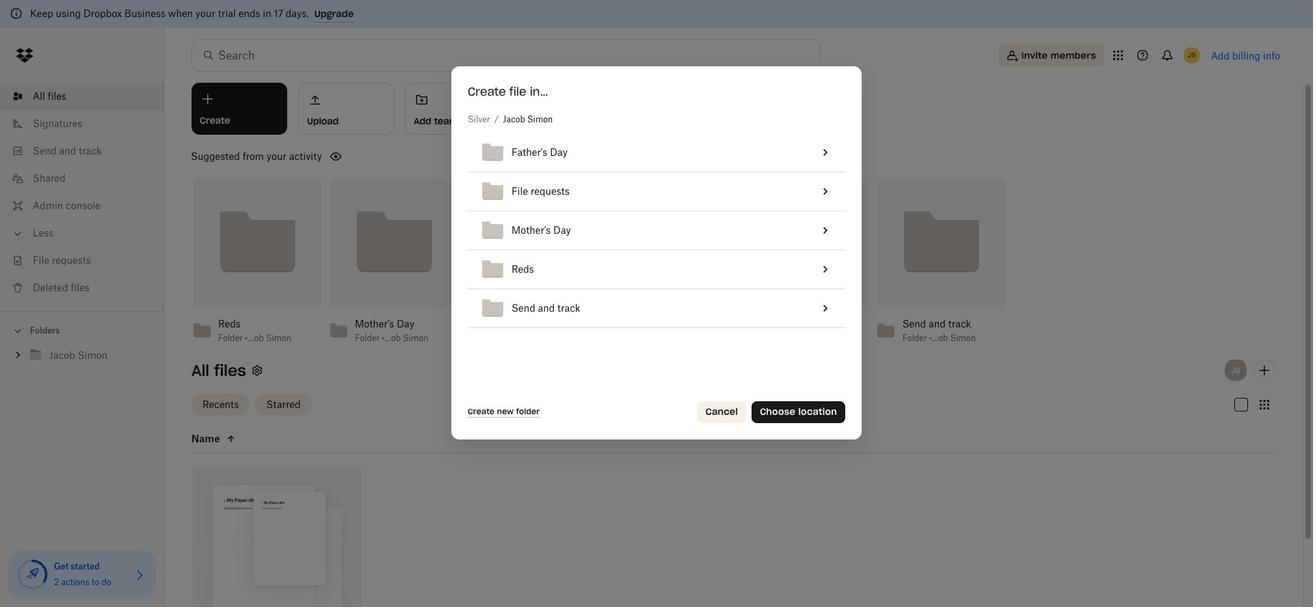 Task type: locate. For each thing, give the bounding box(es) containing it.
4 row from the top
[[468, 250, 845, 289]]

template stateless image
[[818, 144, 834, 161]]

dropbox image
[[11, 42, 38, 69]]

5 row from the top
[[468, 289, 845, 328]]

1 template stateless image from the top
[[818, 183, 834, 200]]

template stateless image for fifth row from the top of the page
[[818, 300, 834, 317]]

list item
[[0, 83, 164, 110]]

less image
[[11, 227, 25, 241]]

row group
[[468, 133, 845, 328]]

list
[[0, 75, 164, 311]]

1 row from the top
[[468, 133, 845, 172]]

row
[[468, 133, 845, 172], [468, 172, 845, 211], [468, 211, 845, 250], [468, 250, 845, 289], [468, 289, 845, 328]]

3 template stateless image from the top
[[818, 261, 834, 278]]

cell
[[784, 133, 807, 172], [807, 133, 845, 172], [784, 172, 807, 211], [807, 172, 845, 211], [784, 211, 807, 250], [807, 211, 845, 250], [784, 250, 807, 289], [807, 250, 845, 289], [784, 289, 807, 328], [807, 289, 845, 328]]

4 template stateless image from the top
[[818, 300, 834, 317]]

2 template stateless image from the top
[[818, 222, 834, 239]]

alert
[[0, 0, 1313, 28]]

template stateless image for 2nd row from the bottom
[[818, 261, 834, 278]]

template stateless image
[[818, 183, 834, 200], [818, 222, 834, 239], [818, 261, 834, 278], [818, 300, 834, 317]]

table
[[468, 133, 845, 328]]

dialog
[[451, 66, 862, 440]]



Task type: describe. For each thing, give the bounding box(es) containing it.
template stateless image for 3rd row from the bottom
[[818, 222, 834, 239]]

add team members image
[[1256, 362, 1273, 379]]

template stateless image for fourth row from the bottom of the page
[[818, 183, 834, 200]]

2 row from the top
[[468, 172, 845, 211]]

team member folder, jacob simon row
[[192, 467, 362, 607]]

3 row from the top
[[468, 211, 845, 250]]



Task type: vqa. For each thing, say whether or not it's contained in the screenshot.
list
yes



